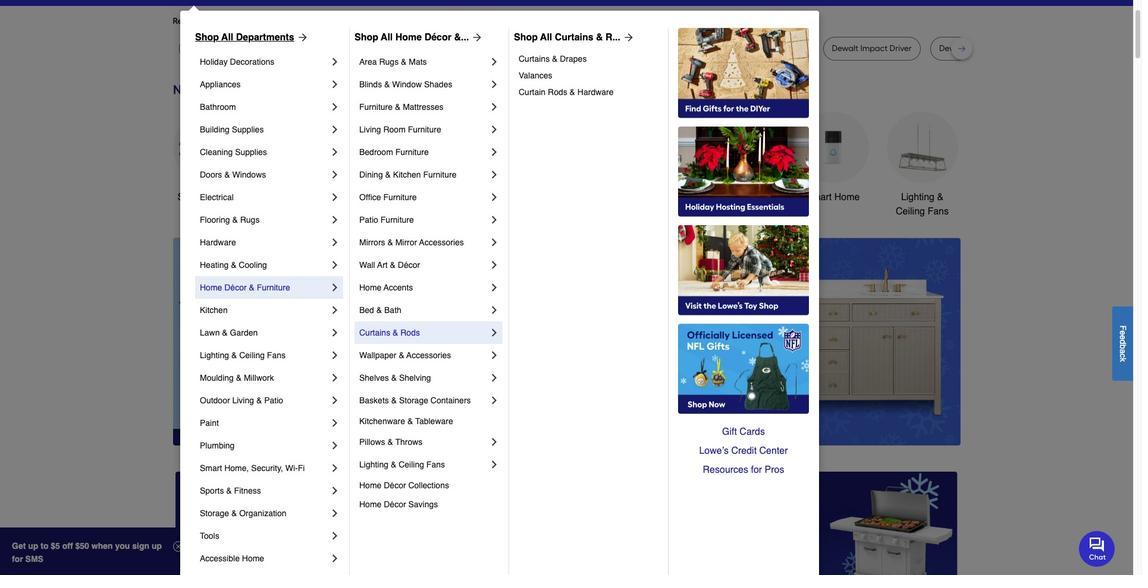 Task type: locate. For each thing, give the bounding box(es) containing it.
0 horizontal spatial lighting & ceiling fans
[[200, 351, 286, 361]]

1 horizontal spatial bathroom
[[723, 192, 765, 203]]

1 horizontal spatial decorations
[[451, 206, 502, 217]]

dewalt for dewalt impact driver
[[832, 43, 858, 54]]

scroll to item #3 image
[[669, 425, 697, 429]]

0 vertical spatial lighting & ceiling fans
[[896, 192, 949, 217]]

1 vertical spatial fans
[[267, 351, 286, 361]]

1 horizontal spatial tools link
[[351, 112, 423, 205]]

2 horizontal spatial shop
[[514, 32, 538, 43]]

outdoor
[[621, 192, 655, 203], [200, 396, 230, 406]]

holiday decorations link
[[200, 51, 329, 73]]

visit the lowe's toy shop. image
[[678, 225, 809, 316]]

decorations
[[230, 57, 274, 67], [451, 206, 502, 217]]

1 horizontal spatial arrow right image
[[469, 32, 483, 43]]

furniture inside bedroom furniture link
[[395, 148, 429, 157]]

& inside outdoor tools & equipment
[[682, 192, 689, 203]]

2 horizontal spatial fans
[[928, 206, 949, 217]]

smart
[[806, 192, 832, 203], [200, 464, 222, 474]]

cleaning supplies
[[200, 148, 267, 157]]

d
[[1118, 340, 1128, 345]]

windows
[[232, 170, 266, 180]]

mirrors & mirror accessories link
[[359, 231, 488, 254]]

chevron right image for bedroom furniture link
[[488, 146, 500, 158]]

b
[[1118, 345, 1128, 349]]

chevron right image for office furniture
[[488, 192, 500, 203]]

dewalt for dewalt drill
[[683, 43, 710, 54]]

lawn & garden
[[200, 328, 258, 338]]

up to 30 percent off select grills and accessories. image
[[710, 472, 958, 576]]

shelves & shelving link
[[359, 367, 488, 390]]

1 vertical spatial decorations
[[451, 206, 502, 217]]

1 horizontal spatial outdoor
[[621, 192, 655, 203]]

all for deals
[[202, 192, 212, 203]]

accessories up shelves & shelving link at the left bottom of the page
[[406, 351, 451, 361]]

accessible
[[200, 554, 240, 564]]

storage down sports
[[200, 509, 229, 519]]

garden
[[230, 328, 258, 338]]

supplies for cleaning supplies
[[235, 148, 267, 157]]

curtains up wallpaper
[[359, 328, 390, 338]]

1 arrow right image from the left
[[294, 32, 308, 43]]

0 horizontal spatial decorations
[[230, 57, 274, 67]]

resources
[[703, 465, 748, 476]]

décor for home décor & furniture
[[224, 283, 247, 293]]

1 horizontal spatial driver
[[782, 43, 805, 54]]

curtains & rods link
[[359, 322, 488, 344]]

impact driver bit
[[474, 43, 537, 54]]

bath
[[384, 306, 401, 315]]

kitchen up lawn
[[200, 306, 228, 315]]

décor inside home décor savings link
[[384, 500, 406, 510]]

you left more
[[281, 16, 295, 26]]

1 driver from the left
[[503, 43, 526, 54]]

up
[[28, 542, 38, 551], [152, 542, 162, 551]]

0 horizontal spatial you
[[281, 16, 295, 26]]

living down moulding & millwork
[[232, 396, 254, 406]]

1 horizontal spatial ceiling
[[399, 460, 424, 470]]

all down recommended searches for you
[[221, 32, 233, 43]]

shop all departments
[[195, 32, 294, 43]]

patio down moulding & millwork link
[[264, 396, 283, 406]]

2 vertical spatial curtains
[[359, 328, 390, 338]]

recommended searches for you heading
[[173, 15, 960, 27]]

decorations down christmas
[[451, 206, 502, 217]]

doors & windows link
[[200, 164, 329, 186]]

r...
[[606, 32, 620, 43]]

1 vertical spatial lighting & ceiling fans
[[200, 351, 286, 361]]

décor down mirrors & mirror accessories
[[398, 261, 420, 270]]

flooring & rugs
[[200, 215, 260, 225]]

up to 35 percent off select small appliances. image
[[443, 472, 691, 576]]

arrow right image for shop all departments
[[294, 32, 308, 43]]

0 vertical spatial curtains
[[555, 32, 593, 43]]

2 arrow right image from the left
[[469, 32, 483, 43]]

organization
[[239, 509, 286, 519]]

kitchenware
[[359, 417, 405, 427]]

for left pros
[[751, 465, 762, 476]]

storage up kitchenware & tableware
[[399, 396, 428, 406]]

shelves & shelving
[[359, 374, 431, 383]]

2 horizontal spatial curtains
[[555, 32, 593, 43]]

accessories down patio furniture link
[[419, 238, 464, 247]]

drill for dewalt drill
[[712, 43, 726, 54]]

0 vertical spatial living
[[359, 125, 381, 134]]

1 vertical spatial accessories
[[406, 351, 451, 361]]

arrow right image
[[294, 32, 308, 43], [469, 32, 483, 43], [620, 32, 635, 43]]

1 horizontal spatial rugs
[[379, 57, 399, 67]]

0 vertical spatial lighting
[[901, 192, 935, 203]]

curtains & drapes
[[519, 54, 587, 64]]

shop up impact driver bit
[[514, 32, 538, 43]]

gift cards link
[[678, 423, 809, 442]]

0 horizontal spatial bathroom
[[200, 102, 236, 112]]

1 horizontal spatial rods
[[548, 87, 567, 97]]

arrow right image up curtains & drapes "link"
[[620, 32, 635, 43]]

1 horizontal spatial impact
[[753, 43, 780, 54]]

up left to
[[28, 542, 38, 551]]

chevron right image for plumbing
[[329, 440, 341, 452]]

decorations down shop all departments link on the top of the page
[[230, 57, 274, 67]]

2 vertical spatial fans
[[426, 460, 445, 470]]

for up the departments
[[269, 16, 279, 26]]

1 vertical spatial supplies
[[235, 148, 267, 157]]

1 vertical spatial hardware
[[200, 238, 236, 247]]

home décor & furniture link
[[200, 277, 329, 299]]

decorations for holiday
[[230, 57, 274, 67]]

2 you from the left
[[387, 16, 401, 26]]

valances
[[519, 71, 552, 80]]

2 shop from the left
[[355, 32, 378, 43]]

bedroom
[[359, 148, 393, 157]]

new deals every day during 25 days of deals image
[[173, 80, 960, 100]]

décor down the home décor collections in the left of the page
[[384, 500, 406, 510]]

containers
[[431, 396, 471, 406]]

arrow left image
[[394, 342, 406, 354]]

set
[[592, 43, 605, 54], [996, 43, 1008, 54]]

1 vertical spatial tools link
[[200, 525, 329, 548]]

3 dewalt from the left
[[832, 43, 858, 54]]

furniture down heating & cooling 'link'
[[257, 283, 290, 293]]

curtains inside "link"
[[519, 54, 550, 64]]

heating & cooling link
[[200, 254, 329, 277]]

chevron right image for area rugs & mats
[[488, 56, 500, 68]]

holiday hosting essentials. image
[[678, 127, 809, 217]]

2 horizontal spatial impact
[[860, 43, 888, 54]]

fans for lighting & ceiling fans link to the middle
[[267, 351, 286, 361]]

for right suggestions
[[374, 16, 385, 26]]

tools up the equipment
[[658, 192, 680, 203]]

furniture inside home décor & furniture link
[[257, 283, 290, 293]]

up right sign
[[152, 542, 162, 551]]

furniture down blinds
[[359, 102, 393, 112]]

fi
[[298, 464, 305, 474]]

2 horizontal spatial arrow right image
[[620, 32, 635, 43]]

lowe's credit center link
[[678, 442, 809, 461]]

0 horizontal spatial patio
[[264, 396, 283, 406]]

1 horizontal spatial curtains
[[519, 54, 550, 64]]

chevron right image for curtains & rods link
[[488, 327, 500, 339]]

2 bit from the left
[[528, 43, 537, 54]]

0 vertical spatial accessories
[[419, 238, 464, 247]]

0 horizontal spatial driver
[[503, 43, 526, 54]]

2 driver from the left
[[782, 43, 805, 54]]

suggestions
[[326, 16, 372, 26]]

hardware down valances link
[[578, 87, 614, 97]]

1 bit from the left
[[357, 43, 367, 54]]

rugs right area
[[379, 57, 399, 67]]

0 horizontal spatial smart
[[200, 464, 222, 474]]

0 vertical spatial tools link
[[351, 112, 423, 205]]

1 vertical spatial lighting
[[200, 351, 229, 361]]

home
[[395, 32, 422, 43], [834, 192, 860, 203], [200, 283, 222, 293], [359, 283, 382, 293], [359, 481, 382, 491], [359, 500, 382, 510], [242, 554, 264, 564]]

0 vertical spatial outdoor
[[621, 192, 655, 203]]

3 shop from the left
[[514, 32, 538, 43]]

arrow right image inside shop all departments link
[[294, 32, 308, 43]]

curtains for rods
[[359, 328, 390, 338]]

1 horizontal spatial lighting & ceiling fans
[[359, 460, 445, 470]]

1 horizontal spatial you
[[387, 16, 401, 26]]

all
[[221, 32, 233, 43], [381, 32, 393, 43], [540, 32, 552, 43], [202, 192, 212, 203]]

0 horizontal spatial storage
[[200, 509, 229, 519]]

kitchen
[[393, 170, 421, 180], [200, 306, 228, 315]]

paint link
[[200, 412, 329, 435]]

arrow right image
[[938, 342, 950, 354]]

1 horizontal spatial kitchen
[[393, 170, 421, 180]]

curtains up valances
[[519, 54, 550, 64]]

collections
[[408, 481, 449, 491]]

curtains for drapes
[[519, 54, 550, 64]]

2 horizontal spatial lighting & ceiling fans link
[[887, 112, 958, 219]]

all for home
[[381, 32, 393, 43]]

0 vertical spatial storage
[[399, 396, 428, 406]]

tools link
[[351, 112, 423, 205], [200, 525, 329, 548]]

outdoor for outdoor living & patio
[[200, 396, 230, 406]]

security,
[[251, 464, 283, 474]]

hardware down flooring
[[200, 238, 236, 247]]

k
[[1118, 358, 1128, 362]]

arrow right image down more
[[294, 32, 308, 43]]

2 horizontal spatial ceiling
[[896, 206, 925, 217]]

living up bedroom
[[359, 125, 381, 134]]

furniture up mirror on the top
[[381, 215, 414, 225]]

kitchen down bedroom furniture
[[393, 170, 421, 180]]

tools up patio furniture
[[376, 192, 398, 203]]

décor inside the shop all home décor &... link
[[425, 32, 452, 43]]

shop down recommended
[[195, 32, 219, 43]]

curtains up drill bit set
[[555, 32, 593, 43]]

tools up accessible
[[200, 532, 219, 541]]

art
[[377, 261, 388, 270]]

chevron right image for holiday decorations
[[329, 56, 341, 68]]

arrow right image for shop all home décor &...
[[469, 32, 483, 43]]

3 arrow right image from the left
[[620, 32, 635, 43]]

chevron right image
[[329, 56, 341, 68], [488, 56, 500, 68], [329, 79, 341, 90], [488, 79, 500, 90], [329, 124, 341, 136], [329, 146, 341, 158], [329, 192, 341, 203], [488, 192, 500, 203], [329, 214, 341, 226], [329, 237, 341, 249], [488, 237, 500, 249], [329, 259, 341, 271], [329, 282, 341, 294], [488, 282, 500, 294], [329, 305, 341, 316], [488, 305, 500, 316], [488, 350, 500, 362], [329, 372, 341, 384], [488, 395, 500, 407], [329, 440, 341, 452], [329, 463, 341, 475], [329, 508, 341, 520]]

living
[[359, 125, 381, 134], [232, 396, 254, 406]]

1 horizontal spatial up
[[152, 542, 162, 551]]

1 vertical spatial rods
[[401, 328, 420, 338]]

curtain
[[519, 87, 546, 97]]

e
[[1118, 331, 1128, 335], [1118, 335, 1128, 340]]

furniture inside office furniture link
[[383, 193, 417, 202]]

lawn
[[200, 328, 220, 338]]

décor for home décor collections
[[384, 481, 406, 491]]

smart home
[[806, 192, 860, 203]]

0 horizontal spatial impact
[[474, 43, 501, 54]]

outdoor down moulding
[[200, 396, 230, 406]]

outdoor inside outdoor tools & equipment
[[621, 192, 655, 203]]

sports & fitness link
[[200, 480, 329, 503]]

e up the d
[[1118, 331, 1128, 335]]

0 horizontal spatial ceiling
[[239, 351, 265, 361]]

drill for dewalt drill bit set
[[968, 43, 982, 54]]

shop these last-minute gifts. $99 or less. quantities are limited and won't last. image
[[173, 238, 365, 446]]

chevron right image for mirrors & mirror accessories
[[488, 237, 500, 249]]

1 impact from the left
[[474, 43, 501, 54]]

rods up arrow left icon
[[401, 328, 420, 338]]

electrical link
[[200, 186, 329, 209]]

all for curtains
[[540, 32, 552, 43]]

shop
[[195, 32, 219, 43], [355, 32, 378, 43], [514, 32, 538, 43]]

deals
[[215, 192, 239, 203]]

1 vertical spatial living
[[232, 396, 254, 406]]

shop down more suggestions for you link
[[355, 32, 378, 43]]

shop all departments link
[[195, 30, 308, 45]]

0 horizontal spatial set
[[592, 43, 605, 54]]

décor inside home décor collections link
[[384, 481, 406, 491]]

4 bit from the left
[[984, 43, 994, 54]]

1 dewalt from the left
[[313, 43, 339, 54]]

décor inside home décor & furniture link
[[224, 283, 247, 293]]

patio down office
[[359, 215, 378, 225]]

4 dewalt from the left
[[939, 43, 966, 54]]

you
[[115, 542, 130, 551]]

1 vertical spatial ceiling
[[239, 351, 265, 361]]

chevron right image for outdoor living & patio link
[[329, 395, 341, 407]]

storage & organization link
[[200, 503, 329, 525]]

valances link
[[519, 67, 660, 84]]

christmas
[[455, 192, 498, 203]]

chevron right image
[[329, 101, 341, 113], [488, 101, 500, 113], [488, 124, 500, 136], [488, 146, 500, 158], [329, 169, 341, 181], [488, 169, 500, 181], [488, 214, 500, 226], [488, 259, 500, 271], [329, 327, 341, 339], [488, 327, 500, 339], [329, 350, 341, 362], [488, 372, 500, 384], [329, 395, 341, 407], [329, 418, 341, 430], [488, 437, 500, 449], [488, 459, 500, 471], [329, 485, 341, 497], [329, 531, 341, 543], [329, 553, 341, 565]]

smart for smart home
[[806, 192, 832, 203]]

scroll to item #2 image
[[640, 425, 669, 429]]

rods right curtain
[[548, 87, 567, 97]]

area rugs & mats link
[[359, 51, 488, 73]]

1 horizontal spatial shop
[[355, 32, 378, 43]]

0 vertical spatial decorations
[[230, 57, 274, 67]]

for
[[269, 16, 279, 26], [374, 16, 385, 26], [751, 465, 762, 476], [12, 555, 23, 565]]

1 vertical spatial storage
[[200, 509, 229, 519]]

4 drill from the left
[[968, 43, 982, 54]]

fitness
[[234, 487, 261, 496]]

mirrors & mirror accessories
[[359, 238, 464, 247]]

1 vertical spatial bathroom
[[723, 192, 765, 203]]

supplies up the cleaning supplies
[[232, 125, 264, 134]]

2 vertical spatial ceiling
[[399, 460, 424, 470]]

0 vertical spatial supplies
[[232, 125, 264, 134]]

2 horizontal spatial driver
[[890, 43, 912, 54]]

1 vertical spatial smart
[[200, 464, 222, 474]]

2 horizontal spatial tools
[[658, 192, 680, 203]]

all up area rugs & mats
[[381, 32, 393, 43]]

shelves
[[359, 374, 389, 383]]

smart home, security, wi-fi link
[[200, 457, 329, 480]]

None search field
[[443, 0, 768, 7]]

0 horizontal spatial shop
[[195, 32, 219, 43]]

2 e from the top
[[1118, 335, 1128, 340]]

gift cards
[[722, 427, 765, 438]]

all right shop
[[202, 192, 212, 203]]

furniture up office furniture link
[[423, 170, 457, 180]]

mirror
[[395, 238, 417, 247]]

0 vertical spatial patio
[[359, 215, 378, 225]]

0 vertical spatial lighting & ceiling fans link
[[887, 112, 958, 219]]

0 horizontal spatial kitchen
[[200, 306, 228, 315]]

arrow right image inside the shop all home décor &... link
[[469, 32, 483, 43]]

0 horizontal spatial tools
[[200, 532, 219, 541]]

0 vertical spatial bathroom
[[200, 102, 236, 112]]

sign
[[132, 542, 149, 551]]

0 vertical spatial rugs
[[379, 57, 399, 67]]

1 shop from the left
[[195, 32, 219, 43]]

2 impact from the left
[[753, 43, 780, 54]]

1 drill from the left
[[341, 43, 355, 54]]

0 horizontal spatial hardware
[[200, 238, 236, 247]]

for down get on the left
[[12, 555, 23, 565]]

arrow right image up area rugs & mats link
[[469, 32, 483, 43]]

0 horizontal spatial lighting & ceiling fans link
[[200, 344, 329, 367]]

3 drill from the left
[[712, 43, 726, 54]]

1 horizontal spatial hardware
[[578, 87, 614, 97]]

supplies up 'windows'
[[235, 148, 267, 157]]

e up b
[[1118, 335, 1128, 340]]

chevron right image for baskets & storage containers
[[488, 395, 500, 407]]

furniture down the furniture & mattresses link
[[408, 125, 441, 134]]

chevron right image for home décor & furniture
[[329, 282, 341, 294]]

furniture down the 'dining & kitchen furniture'
[[383, 193, 417, 202]]

departments
[[236, 32, 294, 43]]

hardware
[[578, 87, 614, 97], [200, 238, 236, 247]]

0 horizontal spatial up
[[28, 542, 38, 551]]

1 horizontal spatial storage
[[399, 396, 428, 406]]

lowe's credit center
[[699, 446, 788, 457]]

supplies
[[232, 125, 264, 134], [235, 148, 267, 157]]

impact for impact driver
[[753, 43, 780, 54]]

bed
[[359, 306, 374, 315]]

home décor collections link
[[359, 477, 500, 496]]

chevron right image for flooring & rugs
[[329, 214, 341, 226]]

smart for smart home, security, wi-fi
[[200, 464, 222, 474]]

curtain rods & hardware
[[519, 87, 614, 97]]

2 vertical spatial lighting
[[359, 460, 388, 470]]

1 horizontal spatial lighting
[[359, 460, 388, 470]]

outdoor up the equipment
[[621, 192, 655, 203]]

for inside get up to $5 off $50 when you sign up for sms
[[12, 555, 23, 565]]

arrow right image inside the shop all curtains & r... link
[[620, 32, 635, 43]]

dewalt for dewalt drill bit set
[[939, 43, 966, 54]]

0 vertical spatial smart
[[806, 192, 832, 203]]

décor left the &...
[[425, 32, 452, 43]]

0 vertical spatial fans
[[928, 206, 949, 217]]

get up to $5 off $50 when you sign up for sms
[[12, 542, 162, 565]]

2 set from the left
[[996, 43, 1008, 54]]

impact
[[474, 43, 501, 54], [753, 43, 780, 54], [860, 43, 888, 54]]

furniture inside dining & kitchen furniture link
[[423, 170, 457, 180]]

0 horizontal spatial rugs
[[240, 215, 260, 225]]

1 horizontal spatial fans
[[426, 460, 445, 470]]

dining
[[359, 170, 383, 180]]

all up curtains & drapes on the top of the page
[[540, 32, 552, 43]]

searches
[[232, 16, 267, 26]]

chevron right image for sports & fitness link
[[329, 485, 341, 497]]

to
[[41, 542, 48, 551]]

0 vertical spatial ceiling
[[896, 206, 925, 217]]

chevron right image for the furniture & mattresses link
[[488, 101, 500, 113]]

1 vertical spatial patio
[[264, 396, 283, 406]]

wall
[[359, 261, 375, 270]]

chevron right image for moulding & millwork
[[329, 372, 341, 384]]

1 you from the left
[[281, 16, 295, 26]]

$50
[[75, 542, 89, 551]]

furniture up the 'dining & kitchen furniture'
[[395, 148, 429, 157]]

1 vertical spatial outdoor
[[200, 396, 230, 406]]

décor down heating & cooling
[[224, 283, 247, 293]]

accessories
[[419, 238, 464, 247], [406, 351, 451, 361]]

drill bit set
[[565, 43, 605, 54]]

you up shop all home décor &...
[[387, 16, 401, 26]]

lighting & ceiling fans for lighting & ceiling fans link to the bottom
[[359, 460, 445, 470]]

2 dewalt from the left
[[683, 43, 710, 54]]

rugs up hardware link
[[240, 215, 260, 225]]

0 horizontal spatial outdoor
[[200, 396, 230, 406]]

décor up home décor savings
[[384, 481, 406, 491]]



Task type: vqa. For each thing, say whether or not it's contained in the screenshot.
'STORAGE & ORGANIZATION' on the bottom left of page
yes



Task type: describe. For each thing, give the bounding box(es) containing it.
driver for impact driver
[[782, 43, 805, 54]]

living room furniture link
[[359, 118, 488, 141]]

storage inside baskets & storage containers link
[[399, 396, 428, 406]]

wallpaper
[[359, 351, 397, 361]]

chevron right image for bed & bath
[[488, 305, 500, 316]]

chevron right image for doors & windows link
[[329, 169, 341, 181]]

officially licensed n f l gifts. shop now. image
[[678, 324, 809, 415]]

shop all curtains & r... link
[[514, 30, 635, 45]]

shop for shop all home décor &...
[[355, 32, 378, 43]]

get
[[12, 542, 26, 551]]

blinds
[[359, 80, 382, 89]]

1 horizontal spatial patio
[[359, 215, 378, 225]]

0 horizontal spatial lighting
[[200, 351, 229, 361]]

chevron right image for kitchen
[[329, 305, 341, 316]]

chevron right image for smart home, security, wi-fi
[[329, 463, 341, 475]]

recommended
[[173, 16, 230, 26]]

2 up from the left
[[152, 542, 162, 551]]

up to 40 percent off select vanities. plus get free local delivery on select vanities. image
[[384, 238, 960, 446]]

impact driver
[[753, 43, 805, 54]]

outdoor living & patio
[[200, 396, 283, 406]]

3 driver from the left
[[890, 43, 912, 54]]

center
[[759, 446, 788, 457]]

office furniture
[[359, 193, 417, 202]]

0 horizontal spatial tools link
[[200, 525, 329, 548]]

bit for dewalt drill bit
[[357, 43, 367, 54]]

1 e from the top
[[1118, 331, 1128, 335]]

millwork
[[244, 374, 274, 383]]

paint
[[200, 419, 219, 428]]

living room furniture
[[359, 125, 441, 134]]

1 vertical spatial rugs
[[240, 215, 260, 225]]

supplies for building supplies
[[232, 125, 264, 134]]

lawn & garden link
[[200, 322, 329, 344]]

chat invite button image
[[1079, 531, 1115, 567]]

drill for dewalt drill bit
[[341, 43, 355, 54]]

$5
[[51, 542, 60, 551]]

1 set from the left
[[592, 43, 605, 54]]

accents
[[384, 283, 413, 293]]

shop all deals link
[[173, 112, 244, 205]]

shop for shop all curtains & r...
[[514, 32, 538, 43]]

storage & organization
[[200, 509, 286, 519]]

chevron right image for home accents
[[488, 282, 500, 294]]

driver for impact driver bit
[[503, 43, 526, 54]]

furniture inside the living room furniture link
[[408, 125, 441, 134]]

fans for lighting & ceiling fans link to the bottom
[[426, 460, 445, 470]]

décor for home décor savings
[[384, 500, 406, 510]]

impact for impact driver bit
[[474, 43, 501, 54]]

more
[[305, 16, 324, 26]]

more suggestions for you link
[[305, 15, 410, 27]]

appliances link
[[200, 73, 329, 96]]

0 vertical spatial hardware
[[578, 87, 614, 97]]

scroll to item #5 element
[[726, 423, 757, 431]]

shop all home décor &... link
[[355, 30, 483, 45]]

bit for impact driver bit
[[528, 43, 537, 54]]

dewalt drill
[[683, 43, 726, 54]]

dining & kitchen furniture link
[[359, 164, 488, 186]]

0 vertical spatial kitchen
[[393, 170, 421, 180]]

accessible home
[[200, 554, 264, 564]]

0 horizontal spatial bathroom link
[[200, 96, 329, 118]]

flooring & rugs link
[[200, 209, 329, 231]]

kitchenware & tableware
[[359, 417, 453, 427]]

for inside "link"
[[751, 465, 762, 476]]

f e e d b a c k button
[[1112, 307, 1133, 381]]

outdoor living & patio link
[[200, 390, 329, 412]]

christmas decorations link
[[441, 112, 512, 219]]

lighting & ceiling fans for lighting & ceiling fans link to the middle
[[200, 351, 286, 361]]

outdoor tools & equipment
[[621, 192, 689, 217]]

bed & bath link
[[359, 299, 488, 322]]

chevron right image for hardware
[[329, 237, 341, 249]]

shop
[[178, 192, 200, 203]]

dewalt impact driver
[[832, 43, 912, 54]]

chevron right image for shelves & shelving link at the left bottom of the page
[[488, 372, 500, 384]]

mattresses
[[403, 102, 444, 112]]

christmas decorations
[[451, 192, 502, 217]]

appliances
[[200, 80, 241, 89]]

you for recommended searches for you
[[281, 16, 295, 26]]

room
[[383, 125, 406, 134]]

tools inside outdoor tools & equipment
[[658, 192, 680, 203]]

décor inside wall art & décor link
[[398, 261, 420, 270]]

chevron right image for building supplies
[[329, 124, 341, 136]]

home accents link
[[359, 277, 488, 299]]

home accents
[[359, 283, 413, 293]]

accessible home link
[[200, 548, 329, 571]]

dewalt for dewalt drill bit
[[313, 43, 339, 54]]

1 vertical spatial lighting & ceiling fans link
[[200, 344, 329, 367]]

chevron right image for heating & cooling
[[329, 259, 341, 271]]

chevron right image for accessible home link
[[329, 553, 341, 565]]

1 horizontal spatial bathroom link
[[708, 112, 780, 205]]

area
[[359, 57, 377, 67]]

bit for dewalt drill bit set
[[984, 43, 994, 54]]

home décor & furniture
[[200, 283, 290, 293]]

1 up from the left
[[28, 542, 38, 551]]

all for departments
[[221, 32, 233, 43]]

you for more suggestions for you
[[387, 16, 401, 26]]

chevron right image for blinds & window shades
[[488, 79, 500, 90]]

3 bit from the left
[[581, 43, 590, 54]]

chevron right image for dining & kitchen furniture link
[[488, 169, 500, 181]]

pillows
[[359, 438, 385, 447]]

cleaning
[[200, 148, 233, 157]]

chevron right image for pillows & throws link
[[488, 437, 500, 449]]

chevron right image for electrical
[[329, 192, 341, 203]]

wallpaper & accessories
[[359, 351, 451, 361]]

cleaning supplies link
[[200, 141, 329, 164]]

chevron right image for cleaning supplies
[[329, 146, 341, 158]]

shop for shop all departments
[[195, 32, 219, 43]]

& inside 'link'
[[231, 261, 236, 270]]

2 horizontal spatial lighting & ceiling fans
[[896, 192, 949, 217]]

mirrors
[[359, 238, 385, 247]]

2 vertical spatial lighting & ceiling fans link
[[359, 454, 488, 477]]

0 vertical spatial rods
[[548, 87, 567, 97]]

credit
[[731, 446, 757, 457]]

shop all curtains & r...
[[514, 32, 620, 43]]

doors & windows
[[200, 170, 266, 180]]

scroll to item #4 image
[[697, 425, 726, 429]]

sports
[[200, 487, 224, 496]]

moulding & millwork
[[200, 374, 274, 383]]

office
[[359, 193, 381, 202]]

arrow right image for shop all curtains & r...
[[620, 32, 635, 43]]

area rugs & mats
[[359, 57, 427, 67]]

curtain rods & hardware link
[[519, 84, 660, 101]]

a
[[1118, 349, 1128, 354]]

shop all deals
[[178, 192, 239, 203]]

smart home link
[[797, 112, 869, 205]]

chevron right image for wall art & décor link in the left top of the page
[[488, 259, 500, 271]]

pillows & throws
[[359, 438, 423, 447]]

2 drill from the left
[[565, 43, 579, 54]]

plumbing
[[200, 441, 235, 451]]

heating & cooling
[[200, 261, 267, 270]]

home,
[[224, 464, 249, 474]]

shelving
[[399, 374, 431, 383]]

chevron right image for lawn & garden link
[[329, 327, 341, 339]]

1 vertical spatial kitchen
[[200, 306, 228, 315]]

smart home, security, wi-fi
[[200, 464, 305, 474]]

pros
[[765, 465, 784, 476]]

0 horizontal spatial living
[[232, 396, 254, 406]]

chevron right image for the living room furniture link
[[488, 124, 500, 136]]

chevron right image for storage & organization
[[329, 508, 341, 520]]

find gifts for the diyer. image
[[678, 28, 809, 118]]

flooring
[[200, 215, 230, 225]]

get up to 2 free select tools or batteries when you buy 1 with select purchases. image
[[175, 472, 423, 576]]

electrical
[[200, 193, 234, 202]]

bed & bath
[[359, 306, 401, 315]]

pillows & throws link
[[359, 431, 488, 454]]

chevron right image for patio furniture link
[[488, 214, 500, 226]]

chevron right image for appliances
[[329, 79, 341, 90]]

chevron right image for wallpaper & accessories
[[488, 350, 500, 362]]

decorations for christmas
[[451, 206, 502, 217]]

3 impact from the left
[[860, 43, 888, 54]]

chevron right image for paint link
[[329, 418, 341, 430]]

furniture inside patio furniture link
[[381, 215, 414, 225]]

2 horizontal spatial lighting
[[901, 192, 935, 203]]

recommended searches for you
[[173, 16, 295, 26]]

f e e d b a c k
[[1118, 326, 1128, 362]]

1 horizontal spatial tools
[[376, 192, 398, 203]]

outdoor for outdoor tools & equipment
[[621, 192, 655, 203]]

1 horizontal spatial living
[[359, 125, 381, 134]]

hardware link
[[200, 231, 329, 254]]

wall art & décor link
[[359, 254, 488, 277]]

when
[[91, 542, 113, 551]]

& inside "link"
[[552, 54, 558, 64]]

building supplies link
[[200, 118, 329, 141]]



